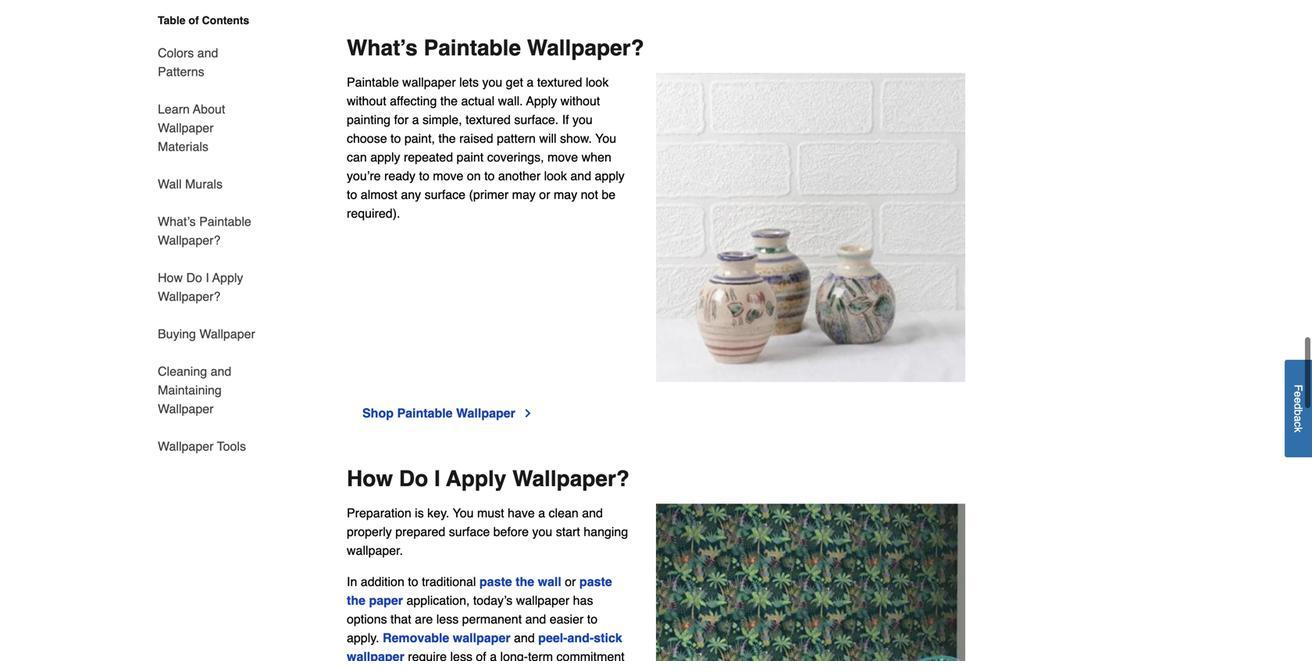Task type: vqa. For each thing, say whether or not it's contained in the screenshot.
(O)
no



Task type: describe. For each thing, give the bounding box(es) containing it.
f e e d b a c k
[[1293, 385, 1305, 433]]

paintable up lets
[[424, 36, 521, 61]]

f e e d b a c k button
[[1285, 360, 1313, 458]]

ready
[[384, 169, 416, 183]]

1 e from the top
[[1293, 392, 1305, 398]]

paste the paper
[[347, 575, 612, 608]]

table of contents element
[[139, 13, 256, 456]]

before
[[494, 525, 529, 540]]

you inside preparation is key. you must have a clean and properly prepared surface before you start hanging wallpaper.
[[453, 506, 474, 521]]

start
[[556, 525, 580, 540]]

k
[[1293, 428, 1305, 433]]

wallpaper inside the cleaning and maintaining wallpaper
[[158, 402, 214, 416]]

1 vertical spatial look
[[544, 169, 567, 183]]

to down repeated
[[419, 169, 430, 183]]

removable wallpaper link
[[383, 631, 511, 646]]

1 horizontal spatial do
[[399, 467, 428, 492]]

properly
[[347, 525, 392, 540]]

wallpaper? up if
[[527, 36, 644, 61]]

almost
[[361, 188, 398, 202]]

1 horizontal spatial or
[[565, 575, 576, 590]]

1 vertical spatial i
[[434, 467, 441, 492]]

peel-
[[539, 631, 568, 646]]

2 vertical spatial apply
[[446, 467, 507, 492]]

(primer
[[469, 188, 509, 202]]

cleaning
[[158, 365, 207, 379]]

2 without from the left
[[561, 94, 600, 108]]

a inside button
[[1293, 416, 1305, 422]]

apply.
[[347, 631, 379, 646]]

peel-and-stick wallpaper link
[[347, 631, 623, 662]]

table
[[158, 14, 186, 27]]

1 horizontal spatial what's paintable wallpaper?
[[347, 36, 644, 61]]

any
[[401, 188, 421, 202]]

options
[[347, 613, 387, 627]]

wall murals link
[[158, 166, 223, 203]]

surface.
[[514, 113, 559, 127]]

in addition to traditional paste the wall or
[[347, 575, 580, 590]]

of
[[189, 14, 199, 27]]

is
[[415, 506, 424, 521]]

wall murals
[[158, 177, 223, 191]]

and inside application, today's wallpaper has options that are less permanent and easier to apply.
[[526, 613, 546, 627]]

shop paintable wallpaper link
[[363, 404, 534, 423]]

required).
[[347, 206, 400, 221]]

colors and patterns link
[[158, 34, 256, 91]]

1 horizontal spatial how do i apply wallpaper?
[[347, 467, 630, 492]]

you inside preparation is key. you must have a clean and properly prepared surface before you start hanging wallpaper.
[[532, 525, 553, 540]]

wall
[[538, 575, 562, 590]]

will
[[539, 131, 557, 146]]

traditional
[[422, 575, 476, 590]]

table of contents
[[158, 14, 249, 27]]

wallpaper? inside how do i apply wallpaper?
[[158, 290, 221, 304]]

removable wallpaper and
[[383, 631, 539, 646]]

removable
[[383, 631, 450, 646]]

2 may from the left
[[554, 188, 578, 202]]

stick
[[594, 631, 623, 646]]

0 vertical spatial what's
[[347, 36, 418, 61]]

the inside paste the paper
[[347, 594, 366, 608]]

how inside how do i apply wallpaper?
[[158, 271, 183, 285]]

and-
[[568, 631, 594, 646]]

d
[[1293, 404, 1305, 410]]

paintable inside the paintable wallpaper lets you get a textured look without affecting the actual wall. apply without painting for a simple, textured surface. if you choose to paint, the raised pattern will show. you can apply repeated paint coverings, move when you're ready to move on to another look and apply to almost any surface (primer may or may not be required).
[[347, 75, 399, 90]]

tools
[[217, 440, 246, 454]]

colors and patterns
[[158, 46, 218, 79]]

paste the wall link
[[480, 575, 562, 590]]

1 horizontal spatial how
[[347, 467, 393, 492]]

raised
[[460, 131, 494, 146]]

to right on
[[485, 169, 495, 183]]

and inside colors and patterns
[[197, 46, 218, 60]]

0 vertical spatial textured
[[537, 75, 583, 90]]

0 horizontal spatial textured
[[466, 113, 511, 127]]

clean
[[549, 506, 579, 521]]

how do i apply wallpaper? inside table of contents element
[[158, 271, 243, 304]]

what's inside what's paintable wallpaper?
[[158, 214, 196, 229]]

buying wallpaper link
[[158, 316, 255, 353]]

what's paintable wallpaper? link
[[158, 203, 256, 259]]

and inside the paintable wallpaper lets you get a textured look without affecting the actual wall. apply without painting for a simple, textured surface. if you choose to paint, the raised pattern will show. you can apply repeated paint coverings, move when you're ready to move on to another look and apply to almost any surface (primer may or may not be required).
[[571, 169, 592, 183]]

wallpaper right buying
[[200, 327, 255, 341]]

addition
[[361, 575, 405, 590]]

the left wall
[[516, 575, 535, 590]]

simple,
[[423, 113, 462, 127]]

2 horizontal spatial you
[[573, 113, 593, 127]]

easier
[[550, 613, 584, 627]]

you inside the paintable wallpaper lets you get a textured look without affecting the actual wall. apply without painting for a simple, textured surface. if you choose to paint, the raised pattern will show. you can apply repeated paint coverings, move when you're ready to move on to another look and apply to almost any surface (primer may or may not be required).
[[596, 131, 617, 146]]

maintaining
[[158, 383, 222, 398]]

are
[[415, 613, 433, 627]]

cleaning and maintaining wallpaper
[[158, 365, 232, 416]]

that
[[391, 613, 412, 627]]

learn about wallpaper materials link
[[158, 91, 256, 166]]

hanging
[[584, 525, 628, 540]]

to right addition
[[408, 575, 419, 590]]

apply inside how do i apply wallpaper?
[[212, 271, 243, 285]]

for
[[394, 113, 409, 127]]

wallpaper tools
[[158, 440, 246, 454]]

a right get
[[527, 75, 534, 90]]

application,
[[407, 594, 470, 608]]

paint
[[457, 150, 484, 165]]

paint,
[[405, 131, 435, 146]]

materials
[[158, 139, 209, 154]]

and inside preparation is key. you must have a clean and properly prepared surface before you start hanging wallpaper.
[[582, 506, 603, 521]]

actual
[[461, 94, 495, 108]]

show.
[[560, 131, 592, 146]]

chevron right image
[[522, 408, 534, 420]]

have
[[508, 506, 535, 521]]

2 e from the top
[[1293, 398, 1305, 404]]

choose
[[347, 131, 387, 146]]

coverings,
[[487, 150, 544, 165]]



Task type: locate. For each thing, give the bounding box(es) containing it.
1 horizontal spatial without
[[561, 94, 600, 108]]

1 paste from the left
[[480, 575, 512, 590]]

1 horizontal spatial you
[[596, 131, 617, 146]]

0 horizontal spatial you
[[482, 75, 503, 90]]

a right have at left bottom
[[539, 506, 545, 521]]

or inside the paintable wallpaper lets you get a textured look without affecting the actual wall. apply without painting for a simple, textured surface. if you choose to paint, the raised pattern will show. you can apply repeated paint coverings, move when you're ready to move on to another look and apply to almost any surface (primer may or may not be required).
[[539, 188, 551, 202]]

when
[[582, 150, 612, 165]]

to down has
[[587, 613, 598, 627]]

wallpaper
[[403, 75, 456, 90], [516, 594, 570, 608], [453, 631, 511, 646], [347, 650, 405, 662]]

and left peel-
[[514, 631, 535, 646]]

to down you're
[[347, 188, 357, 202]]

1 vertical spatial move
[[433, 169, 464, 183]]

1 vertical spatial what's paintable wallpaper?
[[158, 214, 251, 248]]

0 horizontal spatial without
[[347, 94, 387, 108]]

do down what's paintable wallpaper? "link"
[[186, 271, 202, 285]]

wallpaper tools link
[[158, 428, 246, 456]]

preparation is key. you must have a clean and properly prepared surface before you start hanging wallpaper.
[[347, 506, 628, 558]]

wallpaper inside "peel-and-stick wallpaper"
[[347, 650, 405, 662]]

move
[[548, 150, 578, 165], [433, 169, 464, 183]]

and up peel-
[[526, 613, 546, 627]]

paintable wallpaper lets you get a textured look without affecting the actual wall. apply without painting for a simple, textured surface. if you choose to paint, the raised pattern will show. you can apply repeated paint coverings, move when you're ready to move on to another look and apply to almost any surface (primer may or may not be required).
[[347, 75, 625, 221]]

1 horizontal spatial textured
[[537, 75, 583, 90]]

lets
[[460, 75, 479, 90]]

wall
[[158, 177, 182, 191]]

1 may from the left
[[512, 188, 536, 202]]

and right colors
[[197, 46, 218, 60]]

0 horizontal spatial what's
[[158, 214, 196, 229]]

today's
[[473, 594, 513, 608]]

a inside preparation is key. you must have a clean and properly prepared surface before you start hanging wallpaper.
[[539, 506, 545, 521]]

murals
[[185, 177, 223, 191]]

0 horizontal spatial how do i apply wallpaper?
[[158, 271, 243, 304]]

you're
[[347, 169, 381, 183]]

apply up 'surface.' in the left of the page
[[526, 94, 557, 108]]

e up d
[[1293, 392, 1305, 398]]

shop
[[363, 406, 394, 421]]

1 vertical spatial textured
[[466, 113, 511, 127]]

a right for
[[412, 113, 419, 127]]

wallpaper down permanent
[[453, 631, 511, 646]]

paste
[[480, 575, 512, 590], [580, 575, 612, 590]]

paper
[[369, 594, 403, 608]]

surface inside preparation is key. you must have a clean and properly prepared surface before you start hanging wallpaper.
[[449, 525, 490, 540]]

paste up today's
[[480, 575, 512, 590]]

1 horizontal spatial may
[[554, 188, 578, 202]]

in
[[347, 575, 357, 590]]

paintable down the murals
[[199, 214, 251, 229]]

how do i apply wallpaper? up must
[[347, 467, 630, 492]]

wallpaper? inside what's paintable wallpaper?
[[158, 233, 221, 248]]

do inside how do i apply wallpaper?
[[186, 271, 202, 285]]

a up k
[[1293, 416, 1305, 422]]

may down another
[[512, 188, 536, 202]]

wallpaper down maintaining at the left
[[158, 402, 214, 416]]

1 vertical spatial surface
[[449, 525, 490, 540]]

0 horizontal spatial apply
[[212, 271, 243, 285]]

and up not
[[571, 169, 592, 183]]

2 horizontal spatial apply
[[526, 94, 557, 108]]

c
[[1293, 422, 1305, 428]]

key.
[[428, 506, 450, 521]]

the up simple,
[[441, 94, 458, 108]]

and up the 'hanging'
[[582, 506, 603, 521]]

or
[[539, 188, 551, 202], [565, 575, 576, 590]]

you right if
[[573, 113, 593, 127]]

another
[[498, 169, 541, 183]]

the down simple,
[[439, 131, 456, 146]]

paste inside paste the paper
[[580, 575, 612, 590]]

repeated
[[404, 150, 453, 165]]

buying wallpaper
[[158, 327, 255, 341]]

and inside the cleaning and maintaining wallpaper
[[211, 365, 232, 379]]

0 horizontal spatial move
[[433, 169, 464, 183]]

0 vertical spatial surface
[[425, 188, 466, 202]]

to inside application, today's wallpaper has options that are less permanent and easier to apply.
[[587, 613, 598, 627]]

2 paste from the left
[[580, 575, 612, 590]]

e up b
[[1293, 398, 1305, 404]]

be
[[602, 188, 616, 202]]

i down what's paintable wallpaper? "link"
[[206, 271, 209, 285]]

0 horizontal spatial paste
[[480, 575, 512, 590]]

not
[[581, 188, 598, 202]]

1 horizontal spatial you
[[532, 525, 553, 540]]

i up key.
[[434, 467, 441, 492]]

contents
[[202, 14, 249, 27]]

i
[[206, 271, 209, 285], [434, 467, 441, 492]]

0 horizontal spatial you
[[453, 506, 474, 521]]

0 vertical spatial what's paintable wallpaper?
[[347, 36, 644, 61]]

0 horizontal spatial may
[[512, 188, 536, 202]]

paste up has
[[580, 575, 612, 590]]

shop paintable wallpaper
[[363, 406, 516, 421]]

0 vertical spatial you
[[482, 75, 503, 90]]

apply up must
[[446, 467, 507, 492]]

0 horizontal spatial look
[[544, 169, 567, 183]]

a wall with white brick paintable paper and three small vases with multicolored prints. image
[[656, 73, 966, 383]]

wallpaper inside learn about wallpaper materials
[[158, 121, 214, 135]]

without up if
[[561, 94, 600, 108]]

0 vertical spatial apply
[[526, 94, 557, 108]]

apply inside the paintable wallpaper lets you get a textured look without affecting the actual wall. apply without painting for a simple, textured surface. if you choose to paint, the raised pattern will show. you can apply repeated paint coverings, move when you're ready to move on to another look and apply to almost any surface (primer may or may not be required).
[[526, 94, 557, 108]]

paintable inside "link"
[[199, 214, 251, 229]]

application, today's wallpaper has options that are less permanent and easier to apply.
[[347, 594, 598, 646]]

1 horizontal spatial move
[[548, 150, 578, 165]]

move down show.
[[548, 150, 578, 165]]

textured down actual
[[466, 113, 511, 127]]

wallpaper left chevron right image
[[456, 406, 516, 421]]

0 horizontal spatial how
[[158, 271, 183, 285]]

wallpaper inside the paintable wallpaper lets you get a textured look without affecting the actual wall. apply without painting for a simple, textured surface. if you choose to paint, the raised pattern will show. you can apply repeated paint coverings, move when you're ready to move on to another look and apply to almost any surface (primer may or may not be required).
[[403, 75, 456, 90]]

2 vertical spatial you
[[532, 525, 553, 540]]

get
[[506, 75, 523, 90]]

what's paintable wallpaper? down the murals
[[158, 214, 251, 248]]

0 horizontal spatial do
[[186, 271, 202, 285]]

what's paintable wallpaper?
[[347, 36, 644, 61], [158, 214, 251, 248]]

0 vertical spatial i
[[206, 271, 209, 285]]

0 vertical spatial do
[[186, 271, 202, 285]]

you up when on the left top of the page
[[596, 131, 617, 146]]

wallpaper left tools
[[158, 440, 214, 454]]

what's up affecting
[[347, 36, 418, 61]]

wallpaper up materials on the top left
[[158, 121, 214, 135]]

or right wall
[[565, 575, 576, 590]]

apply up be
[[595, 169, 625, 183]]

look right another
[[544, 169, 567, 183]]

0 vertical spatial you
[[596, 131, 617, 146]]

what's paintable wallpaper? up get
[[347, 36, 644, 61]]

about
[[193, 102, 225, 116]]

on
[[467, 169, 481, 183]]

colors
[[158, 46, 194, 60]]

prepared
[[396, 525, 446, 540]]

b
[[1293, 410, 1305, 416]]

can
[[347, 150, 367, 165]]

patterns
[[158, 64, 204, 79]]

wallpaper inside application, today's wallpaper has options that are less permanent and easier to apply.
[[516, 594, 570, 608]]

0 horizontal spatial i
[[206, 271, 209, 285]]

1 vertical spatial you
[[453, 506, 474, 521]]

textured
[[537, 75, 583, 90], [466, 113, 511, 127]]

and up maintaining at the left
[[211, 365, 232, 379]]

less
[[437, 613, 459, 627]]

the
[[441, 94, 458, 108], [439, 131, 456, 146], [516, 575, 535, 590], [347, 594, 366, 608]]

1 horizontal spatial look
[[586, 75, 609, 90]]

wallpaper down apply.
[[347, 650, 405, 662]]

what's paintable wallpaper? inside "link"
[[158, 214, 251, 248]]

has
[[573, 594, 593, 608]]

look up show.
[[586, 75, 609, 90]]

how
[[158, 271, 183, 285], [347, 467, 393, 492]]

apply
[[371, 150, 400, 165], [595, 169, 625, 183]]

surface
[[425, 188, 466, 202], [449, 525, 490, 540]]

1 horizontal spatial i
[[434, 467, 441, 492]]

you left get
[[482, 75, 503, 90]]

apply down what's paintable wallpaper? "link"
[[212, 271, 243, 285]]

preparation
[[347, 506, 412, 521]]

0 horizontal spatial what's paintable wallpaper?
[[158, 214, 251, 248]]

permanent
[[462, 613, 522, 627]]

0 vertical spatial move
[[548, 150, 578, 165]]

how do i apply wallpaper? link
[[158, 259, 256, 316]]

move left on
[[433, 169, 464, 183]]

1 vertical spatial or
[[565, 575, 576, 590]]

textured up if
[[537, 75, 583, 90]]

0 vertical spatial or
[[539, 188, 551, 202]]

to down for
[[391, 131, 401, 146]]

1 horizontal spatial apply
[[595, 169, 625, 183]]

1 horizontal spatial paste
[[580, 575, 612, 590]]

may left not
[[554, 188, 578, 202]]

1 vertical spatial do
[[399, 467, 428, 492]]

affecting
[[390, 94, 437, 108]]

wall.
[[498, 94, 523, 108]]

pattern
[[497, 131, 536, 146]]

apply up ready
[[371, 150, 400, 165]]

0 vertical spatial look
[[586, 75, 609, 90]]

wallpaper? up how do i apply wallpaper? link
[[158, 233, 221, 248]]

you left 'start'
[[532, 525, 553, 540]]

0 vertical spatial how do i apply wallpaper?
[[158, 271, 243, 304]]

a
[[527, 75, 534, 90], [412, 113, 419, 127], [1293, 416, 1305, 422], [539, 506, 545, 521]]

how do i apply wallpaper?
[[158, 271, 243, 304], [347, 467, 630, 492]]

must
[[477, 506, 504, 521]]

1 vertical spatial what's
[[158, 214, 196, 229]]

how up preparation
[[347, 467, 393, 492]]

you right key.
[[453, 506, 474, 521]]

how do i apply wallpaper? up buying wallpaper
[[158, 271, 243, 304]]

if
[[562, 113, 569, 127]]

wallpaper?
[[527, 36, 644, 61], [158, 233, 221, 248], [158, 290, 221, 304], [513, 467, 630, 492]]

0 horizontal spatial apply
[[371, 150, 400, 165]]

wallpaper.
[[347, 544, 403, 558]]

paste the paper link
[[347, 575, 612, 608]]

wallpaper down wall
[[516, 594, 570, 608]]

0 vertical spatial how
[[158, 271, 183, 285]]

0 vertical spatial apply
[[371, 150, 400, 165]]

learn
[[158, 102, 190, 116]]

the down in
[[347, 594, 366, 608]]

what's down wall
[[158, 214, 196, 229]]

do
[[186, 271, 202, 285], [399, 467, 428, 492]]

1 horizontal spatial apply
[[446, 467, 507, 492]]

wallpaper? up buying
[[158, 290, 221, 304]]

surface inside the paintable wallpaper lets you get a textured look without affecting the actual wall. apply without painting for a simple, textured surface. if you choose to paint, the raised pattern will show. you can apply repeated paint coverings, move when you're ready to move on to another look and apply to almost any surface (primer may or may not be required).
[[425, 188, 466, 202]]

0 horizontal spatial or
[[539, 188, 551, 202]]

paintable
[[424, 36, 521, 61], [347, 75, 399, 90], [199, 214, 251, 229], [397, 406, 453, 421]]

buying
[[158, 327, 196, 341]]

without up painting
[[347, 94, 387, 108]]

painting
[[347, 113, 391, 127]]

or down another
[[539, 188, 551, 202]]

you
[[482, 75, 503, 90], [573, 113, 593, 127], [532, 525, 553, 540]]

a living room with green tropical wallpaper, a white credenza and a green chair. image
[[656, 504, 966, 662]]

1 vertical spatial you
[[573, 113, 593, 127]]

surface right any
[[425, 188, 466, 202]]

1 vertical spatial how do i apply wallpaper?
[[347, 467, 630, 492]]

1 vertical spatial how
[[347, 467, 393, 492]]

i inside table of contents element
[[206, 271, 209, 285]]

surface down must
[[449, 525, 490, 540]]

1 horizontal spatial what's
[[347, 36, 418, 61]]

1 without from the left
[[347, 94, 387, 108]]

1 vertical spatial apply
[[595, 169, 625, 183]]

wallpaper up affecting
[[403, 75, 456, 90]]

do up is
[[399, 467, 428, 492]]

learn about wallpaper materials
[[158, 102, 225, 154]]

paintable up painting
[[347, 75, 399, 90]]

paintable right shop
[[397, 406, 453, 421]]

how up buying
[[158, 271, 183, 285]]

look
[[586, 75, 609, 90], [544, 169, 567, 183]]

peel-and-stick wallpaper
[[347, 631, 623, 662]]

1 vertical spatial apply
[[212, 271, 243, 285]]

cleaning and maintaining wallpaper link
[[158, 353, 256, 428]]

wallpaper? up clean
[[513, 467, 630, 492]]



